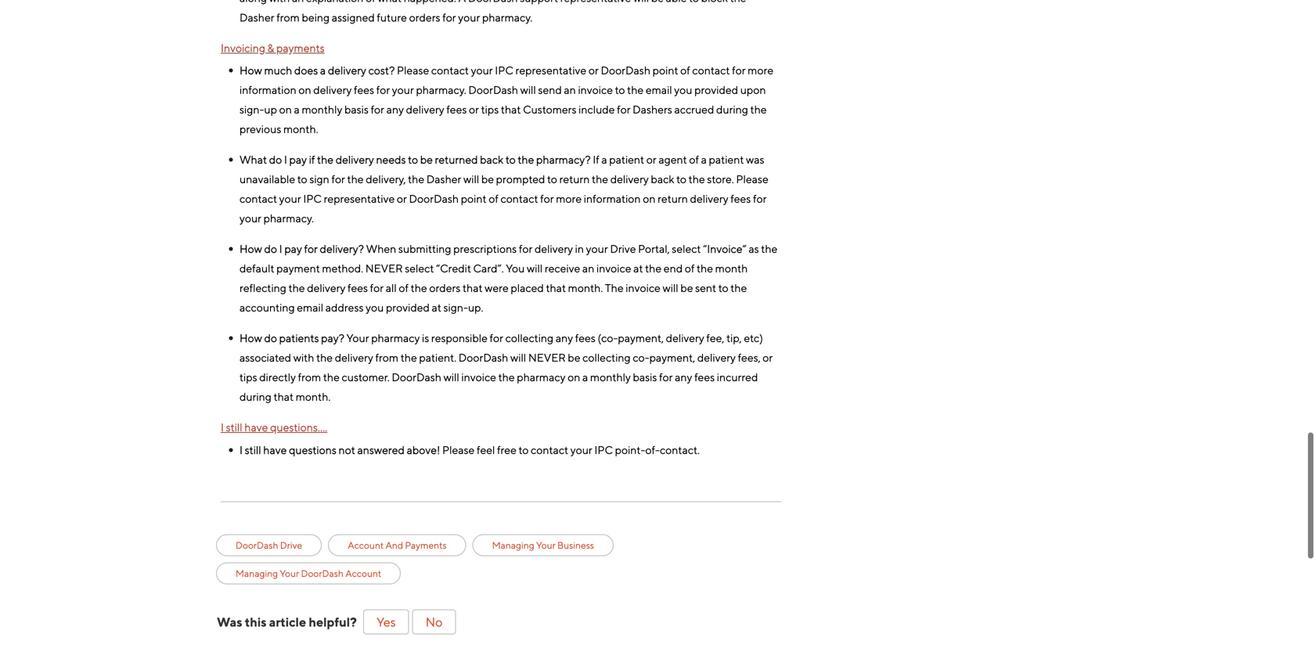 Task type: describe. For each thing, give the bounding box(es) containing it.
was
[[746, 153, 764, 166]]

sent
[[695, 282, 716, 294]]

point for pharmacy.
[[461, 192, 487, 205]]

all
[[386, 282, 397, 294]]

managing for managing your business
[[492, 540, 534, 551]]

or inside "if a patient or agent of a patient was unavailable to sign for the delivery, the dasher will be prompted to return the delivery back to the store."
[[646, 153, 657, 166]]

needs
[[376, 153, 406, 166]]

the left delivery,
[[347, 173, 364, 186]]

end
[[664, 262, 683, 275]]

fee,
[[706, 332, 724, 345]]

1 horizontal spatial at
[[633, 262, 643, 275]]

month
[[715, 262, 748, 275]]

representative for doordash
[[515, 64, 586, 77]]

0 vertical spatial from
[[375, 351, 398, 364]]

delivery up what do i pay if the delivery needs to be returned back to the pharmacy?
[[406, 103, 444, 116]]

point for doordash
[[653, 64, 678, 77]]

delivery inside please contact your ipc representative or doordash point of contact for more information on return delivery fees for your pharmacy.
[[690, 192, 728, 205]]

the up dashers in the top of the page
[[627, 83, 644, 96]]

will inside "please contact your ipc representative or doordash point of contact for more information on delivery fees for your pharmacy. doordash will send an invoice to the email you provided upon sign-up on a monthly basis for any delivery fees or tips that customers include for dashers accrued during the previous month."
[[520, 83, 536, 96]]

the up free
[[498, 371, 515, 384]]

of right end
[[685, 262, 695, 275]]

invoicing & payments
[[221, 41, 325, 54]]

be inside your pharmacy is responsible for collecting any fees (co-payment, delivery fee, tip, etc) associated with the delivery from the patient. doordash will never be collecting co-payment, delivery fees, or tips directly from the customer. doordash will invoice the pharmacy on a monthly basis for any fees incurred during that month.
[[568, 351, 580, 364]]

is
[[422, 332, 429, 345]]

contact right free
[[531, 443, 568, 456]]

any inside "please contact your ipc representative or doordash point of contact for more information on delivery fees for your pharmacy. doordash will send an invoice to the email you provided upon sign-up on a monthly basis for any delivery fees or tips that customers include for dashers accrued during the previous month."
[[386, 103, 404, 116]]

will down patient.
[[444, 371, 459, 384]]

responsible
[[431, 332, 488, 345]]

above!
[[407, 443, 440, 456]]

how for how do i pay for delivery? when submitting prescriptions for delivery in your drive portal, select " invoice"
[[240, 242, 262, 255]]

accrued
[[674, 103, 714, 116]]

to up the 'prompted'
[[506, 153, 516, 166]]

store.
[[707, 173, 734, 186]]

tips inside "please contact your ipc representative or doordash point of contact for more information on delivery fees for your pharmacy. doordash will send an invoice to the email you provided upon sign-up on a monthly basis for any delivery fees or tips that customers include for dashers accrued during the previous month."
[[481, 103, 499, 116]]

delivery up customer.
[[335, 351, 373, 364]]

returned
[[435, 153, 478, 166]]

invoice inside your pharmacy is responsible for collecting any fees (co-payment, delivery fee, tip, etc) associated with the delivery from the patient. doordash will never be collecting co-payment, delivery fees, or tips directly from the customer. doordash will invoice the pharmacy on a monthly basis for any fees incurred during that month.
[[461, 371, 496, 384]]

payments
[[276, 41, 325, 54]]

the left store.
[[689, 173, 705, 186]]

card".
[[473, 262, 504, 275]]

(co-
[[598, 332, 618, 345]]

tips inside your pharmacy is responsible for collecting any fees (co-payment, delivery fee, tip, etc) associated with the delivery from the patient. doordash will never be collecting co-payment, delivery fees, or tips directly from the customer. doordash will invoice the pharmacy on a monthly basis for any fees incurred during that month.
[[240, 371, 257, 384]]

no button
[[412, 610, 456, 635]]

to down agent
[[676, 173, 686, 186]]

payments
[[405, 540, 447, 551]]

associated
[[240, 351, 291, 364]]

ipc for pharmacy.
[[303, 192, 322, 205]]

return inside please contact your ipc representative or doordash point of contact for more information on return delivery fees for your pharmacy.
[[658, 192, 688, 205]]

you inside as the default payment method. never select "credit card". you will receive an invoice at the end of the month reflecting the delivery fees for all of the orders that were placed that month. the invoice will be sent to the accounting email address you provided at sign-up.
[[366, 301, 384, 314]]

payment
[[276, 262, 320, 275]]

for inside as the default payment method. never select "credit card". you will receive an invoice at the end of the month reflecting the delivery fees for all of the orders that were placed that month. the invoice will be sent to the accounting email address you provided at sign-up.
[[370, 282, 384, 294]]

upon
[[740, 83, 766, 96]]

will down end
[[663, 282, 678, 294]]

account and payments
[[348, 540, 447, 551]]

no
[[426, 615, 443, 630]]

doordash left send
[[468, 83, 518, 96]]

fees inside please contact your ipc representative or doordash point of contact for more information on return delivery fees for your pharmacy.
[[731, 192, 751, 205]]

information for delivery
[[240, 83, 296, 96]]

of-
[[645, 443, 660, 456]]

"credit
[[436, 262, 471, 275]]

the down portal,
[[645, 262, 662, 275]]

answered
[[357, 443, 405, 456]]

contact down the 'prompted'
[[501, 192, 538, 205]]

0 horizontal spatial collecting
[[505, 332, 554, 345]]

more for please contact your ipc representative or doordash point of contact for more information on delivery fees for your pharmacy. doordash will send an invoice to the email you provided upon sign-up on a monthly basis for any delivery fees or tips that customers include for dashers accrued during the previous month.
[[748, 64, 773, 77]]

up
[[264, 103, 277, 116]]

customers
[[523, 103, 577, 116]]

a inside your pharmacy is responsible for collecting any fees (co-payment, delivery fee, tip, etc) associated with the delivery from the patient. doordash will never be collecting co-payment, delivery fees, or tips directly from the customer. doordash will invoice the pharmacy on a monthly basis for any fees incurred during that month.
[[582, 371, 588, 384]]

reflecting
[[240, 282, 286, 294]]

the down what do i pay if the delivery needs to be returned back to the pharmacy?
[[408, 173, 424, 186]]

managing your business link
[[492, 538, 594, 552]]

to down pharmacy?
[[547, 173, 557, 186]]

patient.
[[419, 351, 456, 364]]

delivery?
[[320, 242, 364, 255]]

or up returned
[[469, 103, 479, 116]]

1 horizontal spatial any
[[556, 332, 573, 345]]

account and payments link
[[348, 538, 447, 552]]

0 horizontal spatial at
[[432, 301, 441, 314]]

the left patient.
[[401, 351, 417, 364]]

0 vertical spatial payment,
[[618, 332, 664, 345]]

much
[[264, 64, 292, 77]]

the down if
[[592, 173, 608, 186]]

2 horizontal spatial any
[[675, 371, 692, 384]]

you inside "please contact your ipc representative or doordash point of contact for more information on delivery fees for your pharmacy. doordash will send an invoice to the email you provided upon sign-up on a monthly basis for any delivery fees or tips that customers include for dashers accrued during the previous month."
[[674, 83, 692, 96]]

the down "
[[697, 262, 713, 275]]

free
[[497, 443, 517, 456]]

placed
[[511, 282, 544, 294]]

yes
[[376, 615, 396, 630]]

with
[[293, 351, 314, 364]]

the left orders
[[411, 282, 427, 294]]

yes button
[[363, 610, 409, 635]]

doordash drive
[[236, 540, 302, 551]]

prescriptions
[[453, 242, 517, 255]]

i down i still have questions….
[[240, 443, 243, 456]]

how for how do patients pay?
[[240, 332, 262, 345]]

the up the 'prompted'
[[518, 153, 534, 166]]

was this article helpful?
[[217, 615, 357, 630]]

invoice up the
[[596, 262, 631, 275]]

more for please contact your ipc representative or doordash point of contact for more information on return delivery fees for your pharmacy.
[[556, 192, 582, 205]]

the right the as
[[761, 242, 778, 255]]

delivery up the receive
[[535, 242, 573, 255]]

1 vertical spatial payment,
[[649, 351, 695, 364]]

never inside as the default payment method. never select "credit card". you will receive an invoice at the end of the month reflecting the delivery fees for all of the orders that were placed that month. the invoice will be sent to the accounting email address you provided at sign-up.
[[365, 262, 403, 275]]

the right if
[[317, 153, 334, 166]]

your for managing your doordash account
[[280, 568, 299, 579]]

helpful?
[[309, 615, 357, 630]]

not
[[339, 443, 355, 456]]

doordash inside managing your doordash account link
[[301, 568, 344, 579]]

or up include
[[589, 64, 599, 77]]

on inside your pharmacy is responsible for collecting any fees (co-payment, delivery fee, tip, etc) associated with the delivery from the patient. doordash will never be collecting co-payment, delivery fees, or tips directly from the customer. doordash will invoice the pharmacy on a monthly basis for any fees incurred during that month.
[[568, 371, 580, 384]]

what do i pay if the delivery needs to be returned back to the pharmacy?
[[240, 153, 593, 166]]

feel
[[477, 443, 495, 456]]

pay?
[[321, 332, 344, 345]]

email inside as the default payment method. never select "credit card". you will receive an invoice at the end of the month reflecting the delivery fees for all of the orders that were placed that month. the invoice will be sent to the accounting email address you provided at sign-up.
[[297, 301, 323, 314]]

and
[[386, 540, 403, 551]]

address
[[325, 301, 364, 314]]

that up up.
[[463, 282, 483, 294]]

pharmacy. inside "please contact your ipc representative or doordash point of contact for more information on delivery fees for your pharmacy. doordash will send an invoice to the email you provided upon sign-up on a monthly basis for any delivery fees or tips that customers include for dashers accrued during the previous month."
[[416, 83, 466, 96]]

pharmacy. inside please contact your ipc representative or doordash point of contact for more information on return delivery fees for your pharmacy.
[[264, 212, 314, 225]]

orders
[[429, 282, 461, 294]]

in
[[575, 242, 584, 255]]

business
[[557, 540, 594, 551]]

managing your doordash account link
[[236, 567, 381, 581]]

drive inside doordash drive link
[[280, 540, 302, 551]]

delivery left cost?
[[328, 64, 366, 77]]

contact right cost?
[[431, 64, 469, 77]]

delivery down fee,
[[697, 351, 736, 364]]

unavailable
[[240, 173, 295, 186]]

receive
[[545, 262, 580, 275]]

fees up returned
[[446, 103, 467, 116]]

to left sign
[[297, 173, 307, 186]]

if a patient or agent of a patient was unavailable to sign for the delivery, the dasher will be prompted to return the delivery back to the store.
[[240, 153, 766, 186]]

of inside "if a patient or agent of a patient was unavailable to sign for the delivery, the dasher will be prompted to return the delivery back to the store."
[[689, 153, 699, 166]]

i still have questions….
[[221, 421, 327, 434]]

doordash up dashers in the top of the page
[[601, 64, 650, 77]]

you
[[506, 262, 525, 275]]

questions….
[[270, 421, 327, 434]]

provided inside as the default payment method. never select "credit card". you will receive an invoice at the end of the month reflecting the delivery fees for all of the orders that were placed that month. the invoice will be sent to the accounting email address you provided at sign-up.
[[386, 301, 430, 314]]

fees down cost?
[[354, 83, 374, 96]]

doordash inside please contact your ipc representative or doordash point of contact for more information on return delivery fees for your pharmacy.
[[409, 192, 459, 205]]

was
[[217, 615, 242, 630]]

still for i still have questions….
[[226, 421, 242, 434]]

1 horizontal spatial drive
[[610, 242, 636, 255]]

the down payment on the left top of the page
[[289, 282, 305, 294]]

contact up the accrued
[[692, 64, 730, 77]]

the right "with"
[[316, 351, 333, 364]]

contact down the unavailable
[[240, 192, 277, 205]]

0 vertical spatial select
[[672, 242, 701, 255]]

up.
[[468, 301, 483, 314]]

point-
[[615, 443, 645, 456]]

1 vertical spatial account
[[345, 568, 381, 579]]

doordash down patient.
[[392, 371, 441, 384]]

delivery left needs
[[336, 153, 374, 166]]

0 vertical spatial back
[[480, 153, 503, 166]]

patients
[[279, 332, 319, 345]]

agent
[[659, 153, 687, 166]]

of right all
[[399, 282, 409, 294]]

send
[[538, 83, 562, 96]]

were
[[485, 282, 509, 294]]

default
[[240, 262, 274, 275]]

or inside your pharmacy is responsible for collecting any fees (co-payment, delivery fee, tip, etc) associated with the delivery from the patient. doordash will never be collecting co-payment, delivery fees, or tips directly from the customer. doordash will invoice the pharmacy on a monthly basis for any fees incurred during that month.
[[763, 351, 773, 364]]

the left customer.
[[323, 371, 340, 384]]

incurred
[[717, 371, 758, 384]]

&
[[267, 41, 274, 54]]

1 horizontal spatial please
[[442, 443, 475, 456]]

0 horizontal spatial from
[[298, 371, 321, 384]]

return inside "if a patient or agent of a patient was unavailable to sign for the delivery, the dasher will be prompted to return the delivery back to the store."
[[559, 173, 590, 186]]

invoice"
[[707, 242, 747, 255]]

fees left (co-
[[575, 332, 596, 345]]

to right needs
[[408, 153, 418, 166]]

ipc for doordash
[[495, 64, 513, 77]]

please contact your ipc representative or doordash point of contact for more information on return delivery fees for your pharmacy.
[[240, 173, 771, 225]]

fees left incurred
[[694, 371, 715, 384]]

managing for managing your doordash account
[[236, 568, 278, 579]]

submitting
[[398, 242, 451, 255]]

monthly inside your pharmacy is responsible for collecting any fees (co-payment, delivery fee, tip, etc) associated with the delivery from the patient. doordash will never be collecting co-payment, delivery fees, or tips directly from the customer. doordash will invoice the pharmacy on a monthly basis for any fees incurred during that month.
[[590, 371, 631, 384]]

contact.
[[660, 443, 700, 456]]

as the default payment method. never select "credit card". you will receive an invoice at the end of the month reflecting the delivery fees for all of the orders that were placed that month. the invoice will be sent to the accounting email address you provided at sign-up.
[[240, 242, 780, 314]]

please for for
[[736, 173, 768, 186]]

that down the receive
[[546, 282, 566, 294]]



Task type: locate. For each thing, give the bounding box(es) containing it.
portal,
[[638, 242, 670, 255]]

sign- inside "please contact your ipc representative or doordash point of contact for more information on delivery fees for your pharmacy. doordash will send an invoice to the email you provided upon sign-up on a monthly basis for any delivery fees or tips that customers include for dashers accrued during the previous month."
[[240, 103, 264, 116]]

if
[[309, 153, 315, 166]]

0 vertical spatial tips
[[481, 103, 499, 116]]

please inside "please contact your ipc representative or doordash point of contact for more information on delivery fees for your pharmacy. doordash will send an invoice to the email you provided upon sign-up on a monthly basis for any delivery fees or tips that customers include for dashers accrued during the previous month."
[[397, 64, 429, 77]]

delivery,
[[366, 173, 406, 186]]

when
[[366, 242, 396, 255]]

fees up address
[[348, 282, 368, 294]]

invoice inside "please contact your ipc representative or doordash point of contact for more information on delivery fees for your pharmacy. doordash will send an invoice to the email you provided upon sign-up on a monthly basis for any delivery fees or tips that customers include for dashers accrued during the previous month."
[[578, 83, 613, 96]]

never
[[365, 262, 403, 275], [528, 351, 566, 364]]

fees inside as the default payment method. never select "credit card". you will receive an invoice at the end of the month reflecting the delivery fees for all of the orders that were placed that month. the invoice will be sent to the accounting email address you provided at sign-up.
[[348, 282, 368, 294]]

how for how much does a delivery cost?
[[240, 64, 262, 77]]

your
[[346, 332, 369, 345], [536, 540, 556, 551], [280, 568, 299, 579]]

2 vertical spatial do
[[264, 332, 277, 345]]

1 horizontal spatial select
[[672, 242, 701, 255]]

prompted
[[496, 173, 545, 186]]

or left agent
[[646, 153, 657, 166]]

collecting
[[505, 332, 554, 345], [582, 351, 631, 364]]

you up the accrued
[[674, 83, 692, 96]]

basis
[[344, 103, 369, 116], [633, 371, 657, 384]]

1 patient from the left
[[609, 153, 644, 166]]

point inside "please contact your ipc representative or doordash point of contact for more information on delivery fees for your pharmacy. doordash will send an invoice to the email you provided upon sign-up on a monthly basis for any delivery fees or tips that customers include for dashers accrued during the previous month."
[[653, 64, 678, 77]]

ipc inside please contact your ipc representative or doordash point of contact for more information on return delivery fees for your pharmacy.
[[303, 192, 322, 205]]

point inside please contact your ipc representative or doordash point of contact for more information on return delivery fees for your pharmacy.
[[461, 192, 487, 205]]

drive up managing your doordash account link
[[280, 540, 302, 551]]

an inside "please contact your ipc representative or doordash point of contact for more information on delivery fees for your pharmacy. doordash will send an invoice to the email you provided upon sign-up on a monthly basis for any delivery fees or tips that customers include for dashers accrued during the previous month."
[[564, 83, 576, 96]]

0 vertical spatial monthly
[[302, 103, 342, 116]]

0 vertical spatial point
[[653, 64, 678, 77]]

accounting
[[240, 301, 295, 314]]

to right sent
[[718, 282, 728, 294]]

etc)
[[744, 332, 763, 345]]

0 horizontal spatial please
[[397, 64, 429, 77]]

sign
[[309, 173, 329, 186]]

0 horizontal spatial never
[[365, 262, 403, 275]]

1 vertical spatial select
[[405, 262, 434, 275]]

pay for if
[[289, 153, 307, 166]]

questions
[[289, 443, 337, 456]]

during inside your pharmacy is responsible for collecting any fees (co-payment, delivery fee, tip, etc) associated with the delivery from the patient. doordash will never be collecting co-payment, delivery fees, or tips directly from the customer. doordash will invoice the pharmacy on a monthly basis for any fees incurred during that month.
[[240, 390, 272, 403]]

contact
[[431, 64, 469, 77], [692, 64, 730, 77], [240, 192, 277, 205], [501, 192, 538, 205], [531, 443, 568, 456]]

1 horizontal spatial basis
[[633, 371, 657, 384]]

0 horizontal spatial managing
[[236, 568, 278, 579]]

1 horizontal spatial sign-
[[443, 301, 468, 314]]

for inside "if a patient or agent of a patient was unavailable to sign for the delivery, the dasher will be prompted to return the delivery back to the store."
[[331, 173, 345, 186]]

to right send
[[615, 83, 625, 96]]

representative for pharmacy.
[[324, 192, 395, 205]]

point down dasher
[[461, 192, 487, 205]]

0 horizontal spatial an
[[564, 83, 576, 96]]

that down directly
[[274, 390, 294, 403]]

how much does a delivery cost?
[[240, 64, 397, 77]]

2 horizontal spatial ipc
[[594, 443, 613, 456]]

month. for tip,
[[296, 390, 331, 403]]

doordash down responsible
[[459, 351, 508, 364]]

account left and
[[348, 540, 384, 551]]

1 vertical spatial more
[[556, 192, 582, 205]]

month. inside as the default payment method. never select "credit card". you will receive an invoice at the end of the month reflecting the delivery fees for all of the orders that were placed that month. the invoice will be sent to the accounting email address you provided at sign-up.
[[568, 282, 603, 294]]

i
[[284, 153, 287, 166], [279, 242, 282, 255], [221, 421, 224, 434], [240, 443, 243, 456]]

1 how from the top
[[240, 64, 262, 77]]

1 vertical spatial pharmacy
[[517, 371, 566, 384]]

month. inside your pharmacy is responsible for collecting any fees (co-payment, delivery fee, tip, etc) associated with the delivery from the patient. doordash will never be collecting co-payment, delivery fees, or tips directly from the customer. doordash will invoice the pharmacy on a monthly basis for any fees incurred during that month.
[[296, 390, 331, 403]]

0 vertical spatial ipc
[[495, 64, 513, 77]]

managing your business
[[492, 540, 594, 551]]

back down agent
[[651, 173, 674, 186]]

information down if
[[584, 192, 641, 205]]

0 vertical spatial provided
[[694, 83, 738, 96]]

do for for
[[264, 242, 277, 255]]

cost?
[[368, 64, 395, 77]]

1 horizontal spatial tips
[[481, 103, 499, 116]]

please for your
[[397, 64, 429, 77]]

back
[[480, 153, 503, 166], [651, 173, 674, 186]]

be left "co-"
[[568, 351, 580, 364]]

managing down doordash drive
[[236, 568, 278, 579]]

to inside "please contact your ipc representative or doordash point of contact for more information on delivery fees for your pharmacy. doordash will send an invoice to the email you provided upon sign-up on a monthly basis for any delivery fees or tips that customers include for dashers accrued during the previous month."
[[615, 83, 625, 96]]

have down i still have questions….
[[263, 443, 287, 456]]

pay for for
[[284, 242, 302, 255]]

have for questions….
[[244, 421, 268, 434]]

doordash inside doordash drive link
[[236, 540, 278, 551]]

be inside "if a patient or agent of a patient was unavailable to sign for the delivery, the dasher will be prompted to return the delivery back to the store."
[[481, 173, 494, 186]]

0 vertical spatial have
[[244, 421, 268, 434]]

for
[[732, 64, 746, 77], [376, 83, 390, 96], [371, 103, 384, 116], [617, 103, 631, 116], [331, 173, 345, 186], [540, 192, 554, 205], [753, 192, 767, 205], [304, 242, 318, 255], [519, 242, 533, 255], [370, 282, 384, 294], [490, 332, 503, 345], [659, 371, 673, 384]]

patient up store.
[[709, 153, 744, 166]]

1 vertical spatial ipc
[[303, 192, 322, 205]]

0 horizontal spatial drive
[[280, 540, 302, 551]]

1 horizontal spatial never
[[528, 351, 566, 364]]

pharmacy.
[[416, 83, 466, 96], [264, 212, 314, 225]]

1 vertical spatial collecting
[[582, 351, 631, 364]]

1 vertical spatial pharmacy.
[[264, 212, 314, 225]]

1 vertical spatial representative
[[324, 192, 395, 205]]

provided down all
[[386, 301, 430, 314]]

0 vertical spatial sign-
[[240, 103, 264, 116]]

month. up questions….
[[296, 390, 331, 403]]

to inside as the default payment method. never select "credit card". you will receive an invoice at the end of the month reflecting the delivery fees for all of the orders that were placed that month. the invoice will be sent to the accounting email address you provided at sign-up.
[[718, 282, 728, 294]]

0 horizontal spatial any
[[386, 103, 404, 116]]

i up payment on the left top of the page
[[279, 242, 282, 255]]

information inside "please contact your ipc representative or doordash point of contact for more information on delivery fees for your pharmacy. doordash will send an invoice to the email you provided upon sign-up on a monthly basis for any delivery fees or tips that customers include for dashers accrued during the previous month."
[[240, 83, 296, 96]]

basis inside "please contact your ipc representative or doordash point of contact for more information on delivery fees for your pharmacy. doordash will send an invoice to the email you provided upon sign-up on a monthly basis for any delivery fees or tips that customers include for dashers accrued during the previous month."
[[344, 103, 369, 116]]

i left if
[[284, 153, 287, 166]]

or inside please contact your ipc representative or doordash point of contact for more information on return delivery fees for your pharmacy.
[[397, 192, 407, 205]]

invoicing
[[221, 41, 265, 54]]

month. up if
[[283, 123, 318, 136]]

the down upon
[[750, 103, 767, 116]]

tip,
[[726, 332, 742, 345]]

email up the patients on the left of page
[[297, 301, 323, 314]]

1 horizontal spatial managing
[[492, 540, 534, 551]]

doordash
[[601, 64, 650, 77], [468, 83, 518, 96], [409, 192, 459, 205], [459, 351, 508, 364], [392, 371, 441, 384], [236, 540, 278, 551], [301, 568, 344, 579]]

that left customers
[[501, 103, 521, 116]]

do up associated
[[264, 332, 277, 345]]

dashers
[[633, 103, 672, 116]]

drive
[[610, 242, 636, 255], [280, 540, 302, 551]]

an inside as the default payment method. never select "credit card". you will receive an invoice at the end of the month reflecting the delivery fees for all of the orders that were placed that month. the invoice will be sent to the accounting email address you provided at sign-up.
[[582, 262, 594, 275]]

1 horizontal spatial your
[[346, 332, 369, 345]]

sign- inside as the default payment method. never select "credit card". you will receive an invoice at the end of the month reflecting the delivery fees for all of the orders that were placed that month. the invoice will be sent to the accounting email address you provided at sign-up.
[[443, 301, 468, 314]]

will down returned
[[463, 173, 479, 186]]

3 how from the top
[[240, 332, 262, 345]]

will right you
[[527, 262, 543, 275]]

0 horizontal spatial your
[[280, 568, 299, 579]]

representative inside please contact your ipc representative or doordash point of contact for more information on return delivery fees for your pharmacy.
[[324, 192, 395, 205]]

1 vertical spatial point
[[461, 192, 487, 205]]

fees down store.
[[731, 192, 751, 205]]

1 vertical spatial from
[[298, 371, 321, 384]]

that
[[501, 103, 521, 116], [463, 282, 483, 294], [546, 282, 566, 294], [274, 390, 294, 403]]

if
[[593, 153, 599, 166]]

1 vertical spatial provided
[[386, 301, 430, 314]]

provided inside "please contact your ipc representative or doordash point of contact for more information on delivery fees for your pharmacy. doordash will send an invoice to the email you provided upon sign-up on a monthly basis for any delivery fees or tips that customers include for dashers accrued during the previous month."
[[694, 83, 738, 96]]

email up dashers in the top of the page
[[646, 83, 672, 96]]

that inside "please contact your ipc representative or doordash point of contact for more information on delivery fees for your pharmacy. doordash will send an invoice to the email you provided upon sign-up on a monthly basis for any delivery fees or tips that customers include for dashers accrued during the previous month."
[[501, 103, 521, 116]]

any left incurred
[[675, 371, 692, 384]]

during
[[716, 103, 748, 116], [240, 390, 272, 403]]

0 horizontal spatial information
[[240, 83, 296, 96]]

from up customer.
[[375, 351, 398, 364]]

return down pharmacy?
[[559, 173, 590, 186]]

select inside as the default payment method. never select "credit card". you will receive an invoice at the end of the month reflecting the delivery fees for all of the orders that were placed that month. the invoice will be sent to the accounting email address you provided at sign-up.
[[405, 262, 434, 275]]

0 horizontal spatial pharmacy
[[371, 332, 420, 345]]

will inside "if a patient or agent of a patient was unavailable to sign for the delivery, the dasher will be prompted to return the delivery back to the store."
[[463, 173, 479, 186]]

1 horizontal spatial provided
[[694, 83, 738, 96]]

have
[[244, 421, 268, 434], [263, 443, 287, 456]]

return
[[559, 173, 590, 186], [658, 192, 688, 205]]

be left the 'prompted'
[[481, 173, 494, 186]]

fees
[[354, 83, 374, 96], [446, 103, 467, 116], [731, 192, 751, 205], [348, 282, 368, 294], [575, 332, 596, 345], [694, 371, 715, 384]]

fees,
[[738, 351, 761, 364]]

that inside your pharmacy is responsible for collecting any fees (co-payment, delivery fee, tip, etc) associated with the delivery from the patient. doordash will never be collecting co-payment, delivery fees, or tips directly from the customer. doordash will invoice the pharmacy on a monthly basis for any fees incurred during that month.
[[274, 390, 294, 403]]

to
[[615, 83, 625, 96], [408, 153, 418, 166], [506, 153, 516, 166], [297, 173, 307, 186], [547, 173, 557, 186], [676, 173, 686, 186], [718, 282, 728, 294], [519, 443, 529, 456]]

any left (co-
[[556, 332, 573, 345]]

1 horizontal spatial pharmacy.
[[416, 83, 466, 96]]

1 vertical spatial month.
[[568, 282, 603, 294]]

basis down "co-"
[[633, 371, 657, 384]]

have for questions
[[263, 443, 287, 456]]

0 vertical spatial information
[[240, 83, 296, 96]]

be up dasher
[[420, 153, 433, 166]]

please left feel
[[442, 443, 475, 456]]

0 horizontal spatial monthly
[[302, 103, 342, 116]]

the down the month
[[731, 282, 747, 294]]

1 vertical spatial never
[[528, 351, 566, 364]]

0 horizontal spatial pharmacy.
[[264, 212, 314, 225]]

information inside please contact your ipc representative or doordash point of contact for more information on return delivery fees for your pharmacy.
[[584, 192, 641, 205]]

0 vertical spatial email
[[646, 83, 672, 96]]

be
[[420, 153, 433, 166], [481, 173, 494, 186], [680, 282, 693, 294], [568, 351, 580, 364]]

1 vertical spatial you
[[366, 301, 384, 314]]

an right send
[[564, 83, 576, 96]]

how do patients pay?
[[240, 332, 346, 345]]

please
[[397, 64, 429, 77], [736, 173, 768, 186], [442, 443, 475, 456]]

pharmacy. up returned
[[416, 83, 466, 96]]

sign- down orders
[[443, 301, 468, 314]]

2 vertical spatial month.
[[296, 390, 331, 403]]

1 vertical spatial pay
[[284, 242, 302, 255]]

ipc inside "please contact your ipc representative or doordash point of contact for more information on delivery fees for your pharmacy. doordash will send an invoice to the email you provided upon sign-up on a monthly basis for any delivery fees or tips that customers include for dashers accrued during the previous month."
[[495, 64, 513, 77]]

back inside "if a patient or agent of a patient was unavailable to sign for the delivery, the dasher will be prompted to return the delivery back to the store."
[[651, 173, 674, 186]]

doordash drive link
[[236, 538, 302, 552]]

1 horizontal spatial from
[[375, 351, 398, 364]]

include
[[579, 103, 615, 116]]

pharmacy
[[371, 332, 420, 345], [517, 371, 566, 384]]

2 vertical spatial your
[[280, 568, 299, 579]]

delivery
[[328, 64, 366, 77], [313, 83, 352, 96], [406, 103, 444, 116], [336, 153, 374, 166], [610, 173, 649, 186], [690, 192, 728, 205], [535, 242, 573, 255], [307, 282, 345, 294], [666, 332, 704, 345], [335, 351, 373, 364], [697, 351, 736, 364]]

1 vertical spatial an
[[582, 262, 594, 275]]

account down "account and payments" 'link'
[[345, 568, 381, 579]]

how
[[240, 64, 262, 77], [240, 242, 262, 255], [240, 332, 262, 345]]

2 horizontal spatial your
[[536, 540, 556, 551]]

2 vertical spatial how
[[240, 332, 262, 345]]

information for return
[[584, 192, 641, 205]]

0 horizontal spatial select
[[405, 262, 434, 275]]

patient
[[609, 153, 644, 166], [709, 153, 744, 166]]

2 vertical spatial any
[[675, 371, 692, 384]]

ipc
[[495, 64, 513, 77], [303, 192, 322, 205], [594, 443, 613, 456]]

of
[[680, 64, 690, 77], [689, 153, 699, 166], [489, 192, 498, 205], [685, 262, 695, 275], [399, 282, 409, 294]]

a inside "please contact your ipc representative or doordash point of contact for more information on delivery fees for your pharmacy. doordash will send an invoice to the email you provided upon sign-up on a monthly basis for any delivery fees or tips that customers include for dashers accrued during the previous month."
[[294, 103, 300, 116]]

0 vertical spatial pharmacy
[[371, 332, 420, 345]]

monthly down 'how much does a delivery cost?'
[[302, 103, 342, 116]]

what
[[240, 153, 267, 166]]

0 vertical spatial return
[[559, 173, 590, 186]]

month. for information
[[283, 123, 318, 136]]

2 how from the top
[[240, 242, 262, 255]]

monthly
[[302, 103, 342, 116], [590, 371, 631, 384]]

1 horizontal spatial email
[[646, 83, 672, 96]]

a
[[320, 64, 326, 77], [294, 103, 300, 116], [601, 153, 607, 166], [701, 153, 707, 166], [582, 371, 588, 384]]

or down delivery,
[[397, 192, 407, 205]]

the
[[605, 282, 624, 294]]

0 horizontal spatial provided
[[386, 301, 430, 314]]

0 vertical spatial you
[[674, 83, 692, 96]]

please inside please contact your ipc representative or doordash point of contact for more information on return delivery fees for your pharmacy.
[[736, 173, 768, 186]]

1 vertical spatial have
[[263, 443, 287, 456]]

1 horizontal spatial patient
[[709, 153, 744, 166]]

1 vertical spatial monthly
[[590, 371, 631, 384]]

delivery down dashers in the top of the page
[[610, 173, 649, 186]]

please contact your ipc representative or doordash point of contact for more information on delivery fees for your pharmacy. doordash will send an invoice to the email you provided upon sign-up on a monthly basis for any delivery fees or tips that customers include for dashers accrued during the previous month.
[[240, 64, 776, 136]]

co-
[[633, 351, 649, 364]]

or right fees,
[[763, 351, 773, 364]]

your down doordash drive link
[[280, 568, 299, 579]]

return down agent
[[658, 192, 688, 205]]

on
[[299, 83, 311, 96], [279, 103, 292, 116], [643, 192, 656, 205], [568, 371, 580, 384]]

1 horizontal spatial collecting
[[582, 351, 631, 364]]

i left questions….
[[221, 421, 224, 434]]

your for managing your business
[[536, 540, 556, 551]]

email inside "please contact your ipc representative or doordash point of contact for more information on delivery fees for your pharmacy. doordash will send an invoice to the email you provided upon sign-up on a monthly basis for any delivery fees or tips that customers include for dashers accrued during the previous month."
[[646, 83, 672, 96]]

0 vertical spatial still
[[226, 421, 242, 434]]

to right free
[[519, 443, 529, 456]]

more
[[748, 64, 773, 77], [556, 192, 582, 205]]

how do i pay for delivery? when submitting prescriptions for delivery in your drive portal, select " invoice"
[[240, 242, 747, 255]]

during inside "please contact your ipc representative or doordash point of contact for more information on delivery fees for your pharmacy. doordash will send an invoice to the email you provided upon sign-up on a monthly basis for any delivery fees or tips that customers include for dashers accrued during the previous month."
[[716, 103, 748, 116]]

0 vertical spatial an
[[564, 83, 576, 96]]

have left questions….
[[244, 421, 268, 434]]

0 horizontal spatial back
[[480, 153, 503, 166]]

1 vertical spatial tips
[[240, 371, 257, 384]]

how up associated
[[240, 332, 262, 345]]

monthly inside "please contact your ipc representative or doordash point of contact for more information on delivery fees for your pharmacy. doordash will send an invoice to the email you provided upon sign-up on a monthly basis for any delivery fees or tips that customers include for dashers accrued during the previous month."
[[302, 103, 342, 116]]

never down when
[[365, 262, 403, 275]]

1 vertical spatial back
[[651, 173, 674, 186]]

1 vertical spatial sign-
[[443, 301, 468, 314]]

1 horizontal spatial during
[[716, 103, 748, 116]]

your
[[471, 64, 493, 77], [392, 83, 414, 96], [279, 192, 301, 205], [240, 212, 261, 225], [586, 242, 608, 255], [570, 443, 592, 456]]

more inside please contact your ipc representative or doordash point of contact for more information on return delivery fees for your pharmacy.
[[556, 192, 582, 205]]

doordash down dasher
[[409, 192, 459, 205]]

more inside "please contact your ipc representative or doordash point of contact for more information on delivery fees for your pharmacy. doordash will send an invoice to the email you provided upon sign-up on a monthly basis for any delivery fees or tips that customers include for dashers accrued during the previous month."
[[748, 64, 773, 77]]

please right cost?
[[397, 64, 429, 77]]

do up the unavailable
[[269, 153, 282, 166]]

0 vertical spatial never
[[365, 262, 403, 275]]

1 vertical spatial drive
[[280, 540, 302, 551]]

more down pharmacy?
[[556, 192, 582, 205]]

1 horizontal spatial representative
[[515, 64, 586, 77]]

from
[[375, 351, 398, 364], [298, 371, 321, 384]]

will down the placed at the top of the page
[[510, 351, 526, 364]]

payment,
[[618, 332, 664, 345], [649, 351, 695, 364]]

of inside "please contact your ipc representative or doordash point of contact for more information on delivery fees for your pharmacy. doordash will send an invoice to the email you provided upon sign-up on a monthly basis for any delivery fees or tips that customers include for dashers accrued during the previous month."
[[680, 64, 690, 77]]

"
[[703, 242, 707, 255]]

0 horizontal spatial sign-
[[240, 103, 264, 116]]

1 horizontal spatial monthly
[[590, 371, 631, 384]]

information up up
[[240, 83, 296, 96]]

you right address
[[366, 301, 384, 314]]

during down upon
[[716, 103, 748, 116]]

article
[[269, 615, 306, 630]]

1 vertical spatial please
[[736, 173, 768, 186]]

sign-
[[240, 103, 264, 116], [443, 301, 468, 314]]

previous
[[240, 123, 281, 136]]

delivery down 'how much does a delivery cost?'
[[313, 83, 352, 96]]

your inside your pharmacy is responsible for collecting any fees (co-payment, delivery fee, tip, etc) associated with the delivery from the patient. doordash will never be collecting co-payment, delivery fees, or tips directly from the customer. doordash will invoice the pharmacy on a monthly basis for any fees incurred during that month.
[[346, 332, 369, 345]]

provided up the accrued
[[694, 83, 738, 96]]

month. left the
[[568, 282, 603, 294]]

do up default
[[264, 242, 277, 255]]

0 vertical spatial more
[[748, 64, 773, 77]]

never down the placed at the top of the page
[[528, 351, 566, 364]]

2 patient from the left
[[709, 153, 744, 166]]

monthly down (co-
[[590, 371, 631, 384]]

an down in
[[582, 262, 594, 275]]

still for i still have questions not answered above! please feel free to contact your ipc point-of-contact.
[[245, 443, 261, 456]]

dasher
[[426, 173, 461, 186]]

of right agent
[[689, 153, 699, 166]]

be inside as the default payment method. never select "credit card". you will receive an invoice at the end of the month reflecting the delivery fees for all of the orders that were placed that month. the invoice will be sent to the accounting email address you provided at sign-up.
[[680, 282, 693, 294]]

still left questions….
[[226, 421, 242, 434]]

pharmacy?
[[536, 153, 591, 166]]

0 vertical spatial pay
[[289, 153, 307, 166]]

on inside please contact your ipc representative or doordash point of contact for more information on return delivery fees for your pharmacy.
[[643, 192, 656, 205]]

0 vertical spatial drive
[[610, 242, 636, 255]]

0 horizontal spatial email
[[297, 301, 323, 314]]

1 vertical spatial still
[[245, 443, 261, 456]]

delivery down method.
[[307, 282, 345, 294]]

0 horizontal spatial representative
[[324, 192, 395, 205]]

drive left portal,
[[610, 242, 636, 255]]

never inside your pharmacy is responsible for collecting any fees (co-payment, delivery fee, tip, etc) associated with the delivery from the patient. doordash will never be collecting co-payment, delivery fees, or tips directly from the customer. doordash will invoice the pharmacy on a monthly basis for any fees incurred during that month.
[[528, 351, 566, 364]]

2 horizontal spatial please
[[736, 173, 768, 186]]

delivery left fee,
[[666, 332, 704, 345]]

method.
[[322, 262, 363, 275]]

delivery down store.
[[690, 192, 728, 205]]

an
[[564, 83, 576, 96], [582, 262, 594, 275]]

be left sent
[[680, 282, 693, 294]]

representative inside "please contact your ipc representative or doordash point of contact for more information on delivery fees for your pharmacy. doordash will send an invoice to the email you provided upon sign-up on a monthly basis for any delivery fees or tips that customers include for dashers accrued during the previous month."
[[515, 64, 586, 77]]

directly
[[259, 371, 296, 384]]

1 vertical spatial at
[[432, 301, 441, 314]]

invoice right the
[[626, 282, 661, 294]]

do for if
[[269, 153, 282, 166]]

basis inside your pharmacy is responsible for collecting any fees (co-payment, delivery fee, tip, etc) associated with the delivery from the patient. doordash will never be collecting co-payment, delivery fees, or tips directly from the customer. doordash will invoice the pharmacy on a monthly basis for any fees incurred during that month.
[[633, 371, 657, 384]]

month. inside "please contact your ipc representative or doordash point of contact for more information on delivery fees for your pharmacy. doordash will send an invoice to the email you provided upon sign-up on a monthly basis for any delivery fees or tips that customers include for dashers accrued during the previous month."
[[283, 123, 318, 136]]

0 vertical spatial representative
[[515, 64, 586, 77]]

account inside 'link'
[[348, 540, 384, 551]]

0 vertical spatial pharmacy.
[[416, 83, 466, 96]]

delivery inside "if a patient or agent of a patient was unavailable to sign for the delivery, the dasher will be prompted to return the delivery back to the store."
[[610, 173, 649, 186]]

1 vertical spatial basis
[[633, 371, 657, 384]]

2 vertical spatial please
[[442, 443, 475, 456]]

your pharmacy is responsible for collecting any fees (co-payment, delivery fee, tip, etc) associated with the delivery from the patient. doordash will never be collecting co-payment, delivery fees, or tips directly from the customer. doordash will invoice the pharmacy on a monthly basis for any fees incurred during that month.
[[240, 332, 775, 403]]

of inside please contact your ipc representative or doordash point of contact for more information on return delivery fees for your pharmacy.
[[489, 192, 498, 205]]

0 vertical spatial how
[[240, 64, 262, 77]]

delivery inside as the default payment method. never select "credit card". you will receive an invoice at the end of the month reflecting the delivery fees for all of the orders that were placed that month. the invoice will be sent to the accounting email address you provided at sign-up.
[[307, 282, 345, 294]]

0 vertical spatial month.
[[283, 123, 318, 136]]

managing
[[492, 540, 534, 551], [236, 568, 278, 579]]

0 horizontal spatial basis
[[344, 103, 369, 116]]



Task type: vqa. For each thing, say whether or not it's contained in the screenshot.
the instructions link
no



